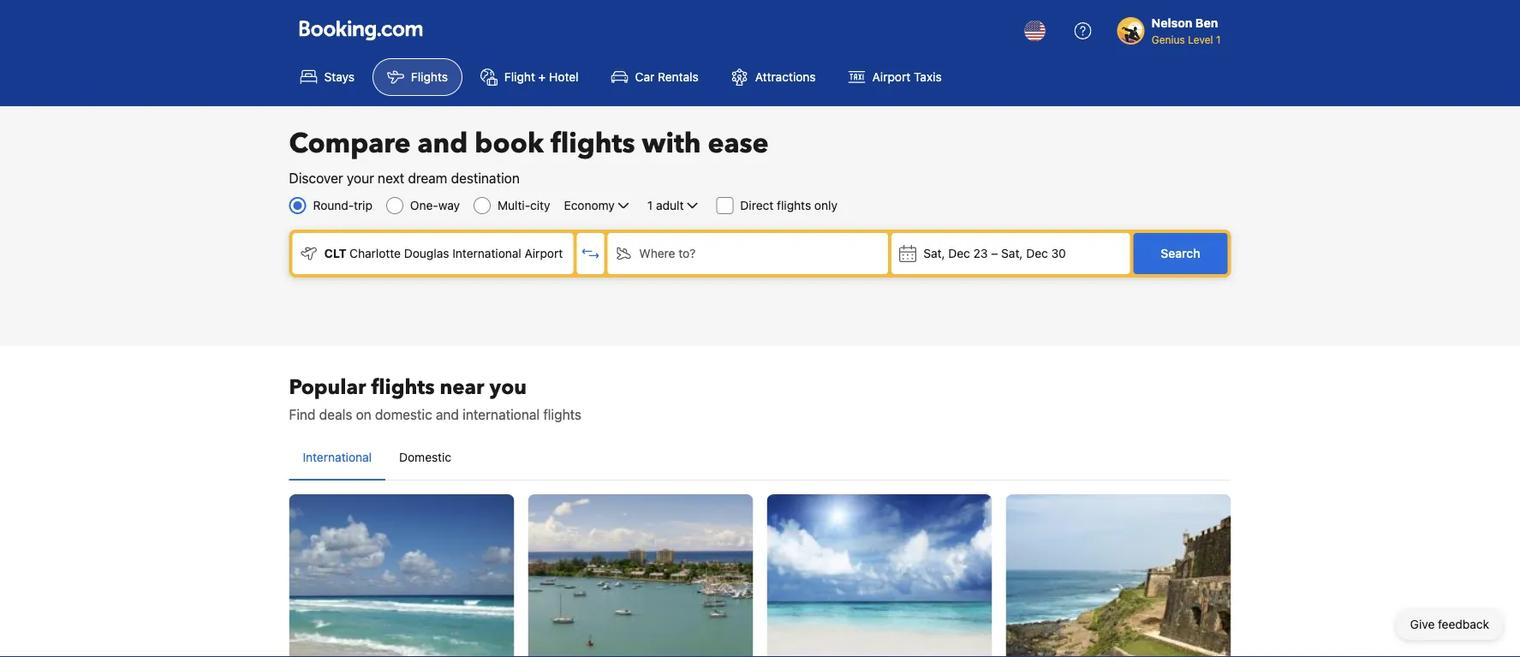 Task type: vqa. For each thing, say whether or not it's contained in the screenshot.
the top 1
yes



Task type: describe. For each thing, give the bounding box(es) containing it.
taxis
[[914, 70, 942, 84]]

charlotte
[[350, 246, 401, 260]]

where to? button
[[608, 233, 889, 274]]

2 sat, from the left
[[1002, 246, 1023, 260]]

international inside international button
[[303, 450, 372, 464]]

one-way
[[410, 198, 460, 212]]

only
[[815, 198, 838, 212]]

rentals
[[658, 70, 699, 84]]

1 horizontal spatial airport
[[873, 70, 911, 84]]

give feedback
[[1411, 617, 1490, 631]]

where
[[639, 246, 676, 260]]

round-trip
[[313, 198, 373, 212]]

flight + hotel
[[505, 70, 579, 84]]

tab list containing international
[[289, 435, 1232, 481]]

stays
[[324, 70, 355, 84]]

near
[[440, 373, 485, 401]]

domestic
[[399, 450, 452, 464]]

give
[[1411, 617, 1435, 631]]

flights left "only"
[[777, 198, 811, 212]]

your
[[347, 170, 374, 186]]

on
[[356, 407, 372, 423]]

1 adult
[[648, 198, 684, 212]]

international button
[[289, 435, 386, 480]]

flights inside compare and book flights with ease discover your next dream destination
[[551, 125, 635, 162]]

stays link
[[286, 58, 369, 96]]

nelson ben genius level 1
[[1152, 16, 1221, 45]]

you
[[490, 373, 527, 401]]

international
[[463, 407, 540, 423]]

ease
[[708, 125, 769, 162]]

popular flights near you find deals on domestic and international flights
[[289, 373, 582, 423]]

1 dec from the left
[[949, 246, 971, 260]]

multi-
[[498, 198, 530, 212]]

0 vertical spatial international
[[453, 246, 522, 260]]

1 inside 1 adult dropdown button
[[648, 198, 653, 212]]

douglas
[[404, 246, 449, 260]]

dream
[[408, 170, 448, 186]]

search button
[[1134, 233, 1228, 274]]

attractions
[[755, 70, 816, 84]]

clt charlotte douglas international airport
[[324, 246, 563, 260]]

direct flights only
[[741, 198, 838, 212]]

and inside compare and book flights with ease discover your next dream destination
[[418, 125, 468, 162]]

charlotte to san juan image
[[1006, 494, 1232, 657]]

charlotte to montego bay image
[[528, 494, 754, 657]]

hotel
[[549, 70, 579, 84]]

discover
[[289, 170, 343, 186]]

+
[[539, 70, 546, 84]]

sat, dec 23 – sat, dec 30
[[924, 246, 1067, 260]]

one-
[[410, 198, 438, 212]]



Task type: locate. For each thing, give the bounding box(es) containing it.
car rentals
[[635, 70, 699, 84]]

flights up domestic
[[371, 373, 435, 401]]

30
[[1052, 246, 1067, 260]]

ben
[[1196, 16, 1219, 30]]

1 sat, from the left
[[924, 246, 945, 260]]

sat,
[[924, 246, 945, 260], [1002, 246, 1023, 260]]

to?
[[679, 246, 696, 260]]

domestic
[[375, 407, 432, 423]]

0 vertical spatial 1
[[1217, 33, 1221, 45]]

1 inside the 'nelson ben genius level 1'
[[1217, 33, 1221, 45]]

0 horizontal spatial sat,
[[924, 246, 945, 260]]

dec
[[949, 246, 971, 260], [1027, 246, 1048, 260]]

attractions link
[[717, 58, 831, 96]]

airport down city
[[525, 246, 563, 260]]

way
[[438, 198, 460, 212]]

direct
[[741, 198, 774, 212]]

1 horizontal spatial dec
[[1027, 246, 1048, 260]]

0 vertical spatial airport
[[873, 70, 911, 84]]

next
[[378, 170, 405, 186]]

find
[[289, 407, 316, 423]]

1 vertical spatial and
[[436, 407, 459, 423]]

dec left 23 on the top right of the page
[[949, 246, 971, 260]]

1 vertical spatial airport
[[525, 246, 563, 260]]

compare and book flights with ease discover your next dream destination
[[289, 125, 769, 186]]

domestic button
[[386, 435, 465, 480]]

airport left taxis
[[873, 70, 911, 84]]

0 horizontal spatial international
[[303, 450, 372, 464]]

and
[[418, 125, 468, 162], [436, 407, 459, 423]]

popular
[[289, 373, 366, 401]]

genius
[[1152, 33, 1186, 45]]

1
[[1217, 33, 1221, 45], [648, 198, 653, 212]]

airport
[[873, 70, 911, 84], [525, 246, 563, 260]]

flights
[[551, 125, 635, 162], [777, 198, 811, 212], [371, 373, 435, 401], [543, 407, 582, 423]]

airport taxis link
[[834, 58, 957, 96]]

sat, right –
[[1002, 246, 1023, 260]]

book
[[475, 125, 544, 162]]

1 horizontal spatial sat,
[[1002, 246, 1023, 260]]

nelson
[[1152, 16, 1193, 30]]

trip
[[354, 198, 373, 212]]

0 horizontal spatial airport
[[525, 246, 563, 260]]

airport taxis
[[873, 70, 942, 84]]

and up dream
[[418, 125, 468, 162]]

sat, dec 23 – sat, dec 30 button
[[892, 233, 1130, 274]]

and inside popular flights near you find deals on domestic and international flights
[[436, 407, 459, 423]]

1 horizontal spatial 1
[[1217, 33, 1221, 45]]

–
[[992, 246, 998, 260]]

international
[[453, 246, 522, 260], [303, 450, 372, 464]]

0 horizontal spatial 1
[[648, 198, 653, 212]]

booking.com logo image
[[299, 20, 423, 41], [299, 20, 423, 41]]

tab list
[[289, 435, 1232, 481]]

flights right international
[[543, 407, 582, 423]]

feedback
[[1439, 617, 1490, 631]]

level
[[1188, 33, 1214, 45]]

flights link
[[373, 58, 463, 96]]

sat, left 23 on the top right of the page
[[924, 246, 945, 260]]

1 vertical spatial 1
[[648, 198, 653, 212]]

compare
[[289, 125, 411, 162]]

23
[[974, 246, 988, 260]]

1 left the adult on the top
[[648, 198, 653, 212]]

1 right level
[[1217, 33, 1221, 45]]

2 dec from the left
[[1027, 246, 1048, 260]]

multi-city
[[498, 198, 551, 212]]

car
[[635, 70, 655, 84]]

1 horizontal spatial international
[[453, 246, 522, 260]]

search
[[1161, 246, 1201, 260]]

0 horizontal spatial dec
[[949, 246, 971, 260]]

charlotte to cancún image
[[289, 494, 514, 657]]

deals
[[319, 407, 352, 423]]

1 vertical spatial international
[[303, 450, 372, 464]]

charlotte to punta cana image
[[767, 494, 993, 657]]

adult
[[656, 198, 684, 212]]

with
[[642, 125, 701, 162]]

car rentals link
[[597, 58, 713, 96]]

international down "deals"
[[303, 450, 372, 464]]

destination
[[451, 170, 520, 186]]

international down multi-
[[453, 246, 522, 260]]

and down near at the left of page
[[436, 407, 459, 423]]

flights up economy
[[551, 125, 635, 162]]

dec left 30
[[1027, 246, 1048, 260]]

round-
[[313, 198, 354, 212]]

1 adult button
[[646, 195, 703, 216]]

city
[[530, 198, 551, 212]]

0 vertical spatial and
[[418, 125, 468, 162]]

economy
[[564, 198, 615, 212]]

flights
[[411, 70, 448, 84]]

give feedback button
[[1397, 609, 1504, 640]]

clt
[[324, 246, 347, 260]]

flight + hotel link
[[466, 58, 593, 96]]

flight
[[505, 70, 535, 84]]

where to?
[[639, 246, 696, 260]]



